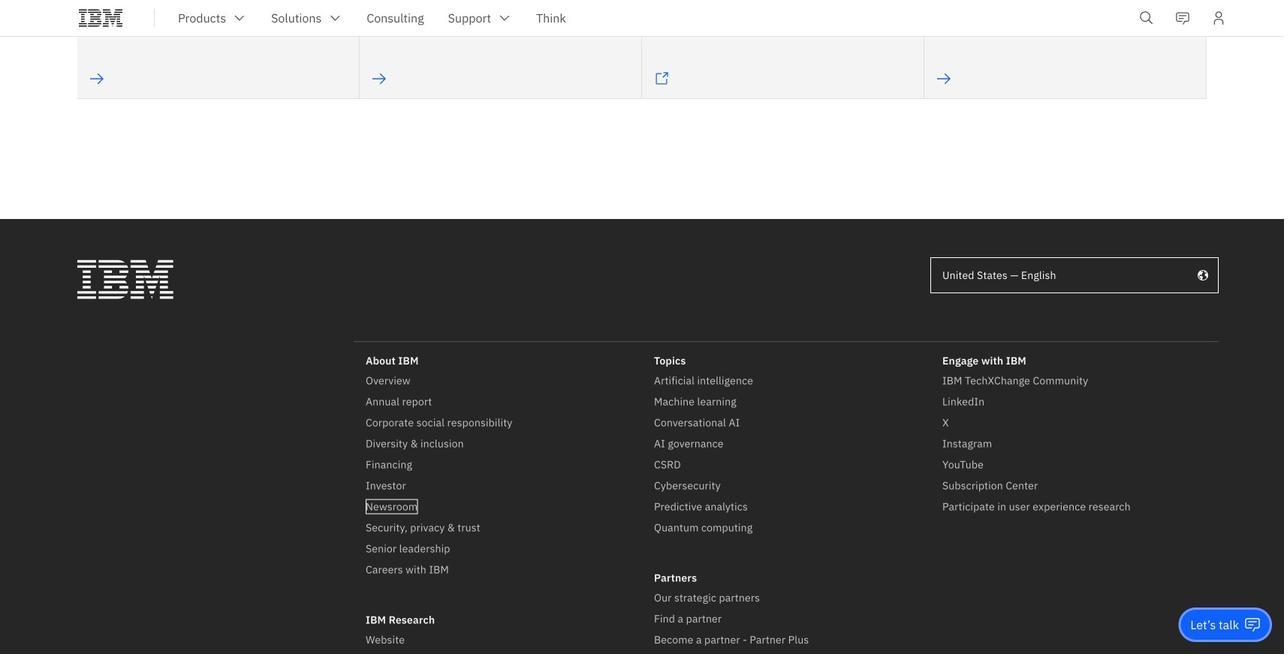 Task type: describe. For each thing, give the bounding box(es) containing it.
let's talk element
[[1191, 617, 1239, 634]]



Task type: vqa. For each thing, say whether or not it's contained in the screenshot.
Your privacy choices element
no



